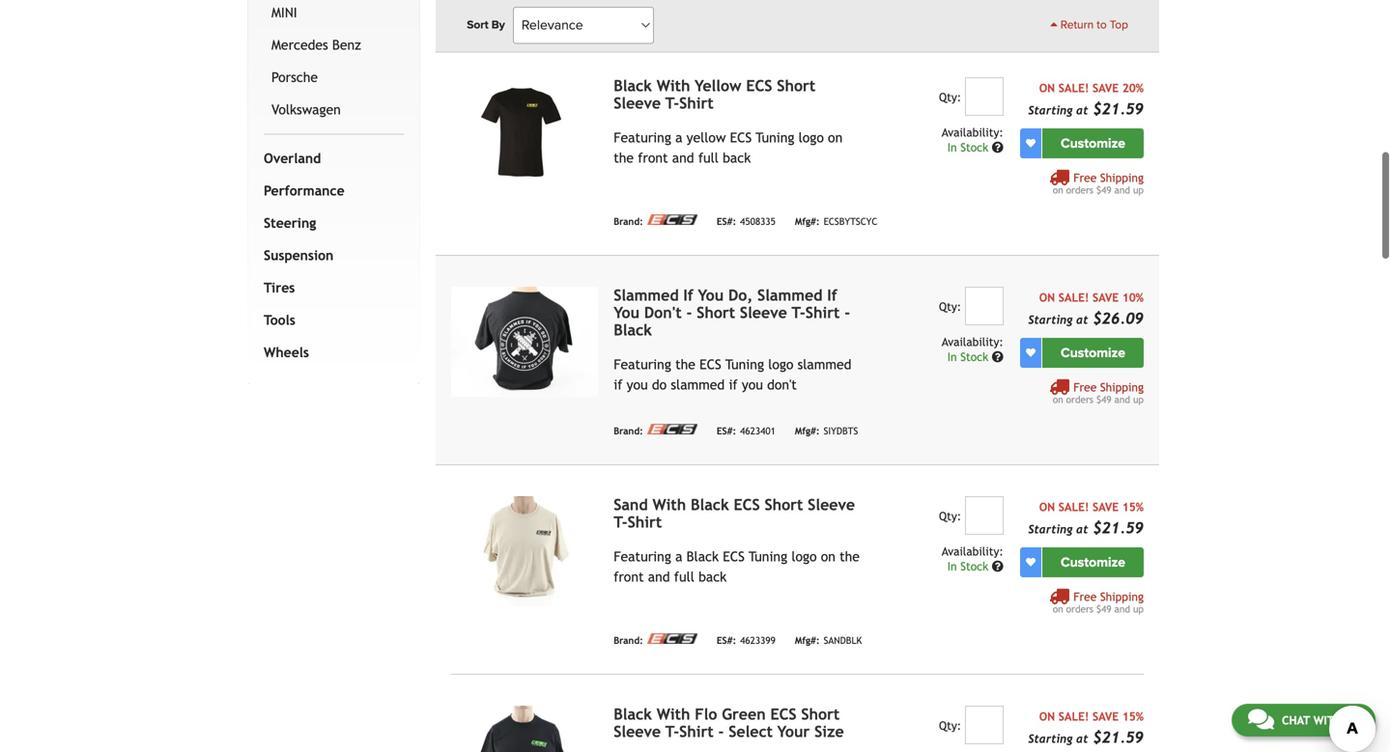 Task type: vqa. For each thing, say whether or not it's contained in the screenshot.
Sand With Black ECS Short Sleeve T-Shirt In
yes



Task type: describe. For each thing, give the bounding box(es) containing it.
featuring the ecs tuning logo slammed if you do slammed if you don't
[[614, 357, 852, 393]]

black with flo green ecs short sleeve t-shirt - select your size
[[614, 706, 844, 741]]

overland link
[[260, 142, 400, 175]]

mfg#: for slammed if you do, slammed if you don't - short sleeve t-shirt - black
[[795, 426, 820, 437]]

caret up image
[[1050, 18, 1058, 30]]

tools
[[264, 312, 295, 328]]

mercedes
[[271, 37, 328, 52]]

full for yellow
[[698, 150, 719, 165]]

add to wish list image
[[1026, 348, 1036, 358]]

at for sand with black ecs short sleeve t-shirt
[[1076, 522, 1088, 536]]

black inside black with flo green ecs short sleeve t-shirt - select your size
[[614, 706, 652, 723]]

4623399
[[740, 635, 776, 646]]

free for black with yellow ecs short sleeve t-shirt
[[1074, 171, 1097, 184]]

sandblk
[[824, 635, 862, 646]]

up for black with yellow ecs short sleeve t-shirt
[[1133, 184, 1144, 195]]

do,
[[728, 286, 753, 304]]

2 if from the left
[[827, 286, 837, 304]]

don't
[[767, 377, 797, 393]]

select
[[729, 723, 773, 741]]

a for yellow
[[675, 130, 683, 145]]

sand with black ecs short sleeve t-shirt link
[[614, 496, 855, 531]]

shipping for black with yellow ecs short sleeve t-shirt
[[1100, 171, 1144, 184]]

1 horizontal spatial you
[[698, 286, 724, 304]]

short inside slammed if you do, slammed if you don't - short sleeve t-shirt - black
[[697, 304, 735, 321]]

performance link
[[260, 175, 400, 207]]

the for black
[[614, 150, 634, 165]]

free shipping on orders $49 and up for slammed if you do, slammed if you don't - short sleeve t-shirt - black
[[1053, 380, 1144, 405]]

on for slammed if you do, slammed if you don't - short sleeve t-shirt - black
[[1039, 291, 1055, 304]]

the inside featuring the ecs tuning logo slammed if you do slammed if you don't
[[675, 357, 696, 372]]

black with yellow ecs short sleeve t-shirt
[[614, 77, 816, 112]]

sand
[[614, 496, 648, 514]]

sale! for black with yellow ecs short sleeve t-shirt
[[1059, 81, 1089, 94]]

4623401
[[740, 426, 776, 437]]

featuring a yellow ecs tuning logo on the front and full back
[[614, 130, 843, 165]]

on inside featuring a yellow ecs tuning logo on the front and full back
[[828, 130, 843, 145]]

brand: for slammed
[[614, 426, 643, 437]]

and inside featuring a yellow ecs tuning logo on the front and full back
[[672, 150, 694, 165]]

es#4508336 - ecsbfgtssyz - black with flo green ecs short sleeve t-shirt - select your size - featuring a flo green ecs tuning logo on the front and full back - ecs - audi bmw volkswagen mercedes benz mini porsche image
[[451, 706, 598, 753]]

tools link
[[260, 304, 400, 337]]

es#: 4623401
[[717, 426, 776, 437]]

ecs for sand with black ecs short sleeve t-shirt
[[734, 496, 760, 514]]

porsche link
[[268, 61, 400, 94]]

es#4623401 - siydbts - slammed if you do, slammed if you don't - short sleeve t-shirt - black  - featuring the ecs tuning logo slammed if you do slammed if you don't - ecs - audi bmw volkswagen mercedes benz mini porsche image
[[451, 287, 598, 397]]

qty: for sand with black ecs short sleeve t-shirt
[[939, 509, 961, 523]]

free for sand with black ecs short sleeve t-shirt
[[1074, 590, 1097, 604]]

customize link for sand with black ecs short sleeve t-shirt
[[1042, 548, 1144, 578]]

yellow
[[695, 77, 742, 94]]

shipping for sand with black ecs short sleeve t-shirt
[[1100, 590, 1144, 604]]

4 qty: from the top
[[939, 719, 961, 733]]

1 if from the left
[[614, 377, 623, 393]]

save for black with yellow ecs short sleeve t-shirt
[[1093, 81, 1119, 94]]

siydbts
[[824, 426, 858, 437]]

availability: for black with yellow ecs short sleeve t-shirt
[[942, 125, 1004, 139]]

qty: for black with yellow ecs short sleeve t-shirt
[[939, 90, 961, 104]]

t- inside sand with black ecs short sleeve t-shirt
[[614, 513, 628, 531]]

sleeve inside slammed if you do, slammed if you don't - short sleeve t-shirt - black
[[740, 304, 787, 321]]

green
[[722, 706, 766, 723]]

with for black
[[653, 496, 686, 514]]

ecs - corporate logo image for sand
[[647, 634, 697, 644]]

mercedes benz link
[[268, 29, 400, 61]]

save for sand with black ecs short sleeve t-shirt
[[1093, 500, 1119, 514]]

return to top
[[1058, 18, 1128, 32]]

0 vertical spatial slammed
[[798, 357, 852, 372]]

in for black with yellow ecs short sleeve t-shirt
[[948, 140, 957, 154]]

wheels
[[264, 345, 309, 360]]

mfg#: ecsbytscyc
[[795, 216, 878, 227]]

$49 for sand with black ecs short sleeve t-shirt
[[1097, 604, 1112, 615]]

overland
[[264, 151, 321, 166]]

ecs for black with yellow ecs short sleeve t-shirt
[[746, 77, 772, 94]]

customize for sand with black ecs short sleeve t-shirt
[[1061, 554, 1126, 571]]

save for slammed if you do, slammed if you don't - short sleeve t-shirt - black
[[1093, 291, 1119, 304]]

tuning inside featuring the ecs tuning logo slammed if you do slammed if you don't
[[725, 357, 764, 372]]

and for black with yellow ecs short sleeve t-shirt
[[1115, 184, 1130, 195]]

ecs - corporate logo image for slammed
[[647, 424, 697, 435]]

mfg#: for black with yellow ecs short sleeve t-shirt
[[795, 216, 820, 227]]

$49 for slammed if you do, slammed if you don't - short sleeve t-shirt - black
[[1097, 394, 1112, 405]]

and for slammed if you do, slammed if you don't - short sleeve t-shirt - black
[[1115, 394, 1130, 405]]

up for slammed if you do, slammed if you don't - short sleeve t-shirt - black
[[1133, 394, 1144, 405]]

2 15% from the top
[[1122, 710, 1144, 723]]

do
[[652, 377, 667, 393]]

front for sand with black ecs short sleeve t-shirt
[[614, 569, 644, 585]]

slammed if you do, slammed if you don't - short sleeve t-shirt - black
[[614, 286, 850, 339]]

2 you from the left
[[742, 377, 763, 393]]

sleeve inside "black with yellow ecs short sleeve t-shirt"
[[614, 94, 661, 112]]

$21.59 for black with yellow ecs short sleeve t-shirt
[[1093, 100, 1144, 118]]

featuring a black ecs tuning logo on the front and full back
[[614, 549, 860, 585]]

mercedes benz
[[271, 37, 361, 52]]

comments image
[[1248, 708, 1274, 731]]

2 on sale!                         save 15% starting at $21.59 from the top
[[1028, 710, 1144, 747]]

performance
[[264, 183, 345, 198]]

question circle image for black with yellow ecs short sleeve t-shirt
[[992, 141, 1004, 153]]

in stock for sand with black ecs short sleeve t-shirt
[[948, 560, 992, 573]]

don't
[[644, 304, 682, 321]]

up for sand with black ecs short sleeve t-shirt
[[1133, 604, 1144, 615]]

with for yellow
[[657, 77, 690, 94]]

on sale!                         save 10% starting at $26.09
[[1028, 291, 1144, 327]]

stock for slammed if you do, slammed if you don't - short sleeve t-shirt - black
[[961, 350, 989, 364]]

2 slammed from the left
[[758, 286, 823, 304]]

volkswagen link
[[268, 94, 400, 126]]

ecs inside featuring the ecs tuning logo slammed if you do slammed if you don't
[[700, 357, 721, 372]]

0 horizontal spatial -
[[686, 304, 692, 321]]

on inside "featuring a black ecs tuning logo on the front and full back"
[[821, 549, 836, 564]]

black with flo green ecs short sleeve t-shirt - select your size link
[[614, 706, 844, 741]]

chat
[[1282, 714, 1310, 728]]

$26.09
[[1093, 309, 1144, 327]]

availability: for slammed if you do, slammed if you don't - short sleeve t-shirt - black
[[942, 335, 1004, 349]]

es#: for black
[[717, 635, 736, 646]]

suspension
[[264, 248, 334, 263]]

on for black with yellow ecs short sleeve t-shirt
[[1053, 184, 1063, 195]]

mini link
[[268, 0, 400, 29]]

the for sand
[[840, 549, 860, 564]]

us
[[1346, 714, 1359, 728]]

on for sand with black ecs short sleeve t-shirt
[[1053, 604, 1063, 615]]

shirt inside sand with black ecs short sleeve t-shirt
[[628, 513, 662, 531]]

a for black
[[675, 549, 683, 564]]

ecs - corporate logo image for black
[[647, 214, 697, 225]]

by
[[492, 18, 505, 32]]

shirt inside black with flo green ecs short sleeve t-shirt - select your size
[[679, 723, 714, 741]]

back for black
[[699, 569, 727, 585]]

suspension link
[[260, 239, 400, 272]]

top
[[1110, 18, 1128, 32]]

short inside sand with black ecs short sleeve t-shirt
[[765, 496, 803, 514]]

chat with us
[[1282, 714, 1359, 728]]

porsche
[[271, 69, 318, 85]]

yellow
[[687, 130, 726, 145]]

question circle image for sand with black ecs short sleeve t-shirt
[[992, 561, 1004, 572]]

orders for black with yellow ecs short sleeve t-shirt
[[1066, 184, 1094, 195]]

your
[[777, 723, 810, 741]]

4 on from the top
[[1039, 710, 1055, 723]]

chat with us link
[[1232, 704, 1376, 737]]



Task type: locate. For each thing, give the bounding box(es) containing it.
add to wish list image
[[1026, 138, 1036, 148], [1026, 558, 1036, 567]]

on
[[828, 130, 843, 145], [1053, 184, 1063, 195], [1053, 394, 1063, 405], [821, 549, 836, 564], [1053, 604, 1063, 615]]

0 horizontal spatial the
[[614, 150, 634, 165]]

a left the yellow
[[675, 130, 683, 145]]

2 mfg#: from the top
[[795, 426, 820, 437]]

2 orders from the top
[[1066, 394, 1094, 405]]

sleeve inside black with flo green ecs short sleeve t-shirt - select your size
[[614, 723, 661, 741]]

15%
[[1122, 500, 1144, 514], [1122, 710, 1144, 723]]

1 up from the top
[[1133, 184, 1144, 195]]

tuning
[[756, 130, 795, 145], [725, 357, 764, 372], [749, 549, 788, 564]]

sleeve left yellow on the top
[[614, 94, 661, 112]]

slammed right do,
[[758, 286, 823, 304]]

2 vertical spatial customize link
[[1042, 548, 1144, 578]]

- right flo
[[718, 723, 724, 741]]

tuning inside featuring a yellow ecs tuning logo on the front and full back
[[756, 130, 795, 145]]

0 horizontal spatial full
[[674, 569, 695, 585]]

ecs right green
[[770, 706, 797, 723]]

at inside on sale!                         save 20% starting at $21.59
[[1076, 103, 1088, 117]]

3 sale! from the top
[[1059, 500, 1089, 514]]

1 vertical spatial question circle image
[[992, 561, 1004, 572]]

short inside black with flo green ecs short sleeve t-shirt - select your size
[[801, 706, 840, 723]]

1 question circle image from the top
[[992, 141, 1004, 153]]

short right select
[[801, 706, 840, 723]]

ecs inside black with flo green ecs short sleeve t-shirt - select your size
[[770, 706, 797, 723]]

featuring down sand
[[614, 549, 671, 564]]

3 customize link from the top
[[1042, 548, 1144, 578]]

1 vertical spatial $21.59
[[1093, 519, 1144, 537]]

featuring for slammed if you do, slammed if you don't - short sleeve t-shirt - black
[[614, 357, 671, 372]]

ecsbytscyc
[[824, 216, 878, 227]]

ecs for featuring a black ecs tuning logo on the front and full back
[[723, 549, 745, 564]]

1 $21.59 from the top
[[1093, 100, 1144, 118]]

back for yellow
[[723, 150, 751, 165]]

2 vertical spatial the
[[840, 549, 860, 564]]

in stock for slammed if you do, slammed if you don't - short sleeve t-shirt - black
[[948, 350, 992, 364]]

customize link for black with yellow ecs short sleeve t-shirt
[[1042, 128, 1144, 158]]

stock
[[961, 140, 989, 154], [961, 350, 989, 364], [961, 560, 989, 573]]

ecs down sand with black ecs short sleeve t-shirt 'link'
[[723, 549, 745, 564]]

free shipping on orders $49 and up for sand with black ecs short sleeve t-shirt
[[1053, 590, 1144, 615]]

1 vertical spatial up
[[1133, 394, 1144, 405]]

2 vertical spatial tuning
[[749, 549, 788, 564]]

3 qty: from the top
[[939, 509, 961, 523]]

3 orders from the top
[[1066, 604, 1094, 615]]

3 shipping from the top
[[1100, 590, 1144, 604]]

ecs up "featuring a black ecs tuning logo on the front and full back"
[[734, 496, 760, 514]]

es#: 4623399
[[717, 635, 776, 646]]

tires link
[[260, 272, 400, 304]]

ecs - corporate logo image up yellow on the top
[[647, 5, 697, 15]]

if left do
[[614, 377, 623, 393]]

2 on from the top
[[1039, 291, 1055, 304]]

orders for slammed if you do, slammed if you don't - short sleeve t-shirt - black
[[1066, 394, 1094, 405]]

tires
[[264, 280, 295, 295]]

3 es#: from the top
[[717, 635, 736, 646]]

1 starting from the top
[[1028, 103, 1073, 117]]

ecs inside featuring a yellow ecs tuning logo on the front and full back
[[730, 130, 752, 145]]

slammed
[[798, 357, 852, 372], [671, 377, 725, 393]]

featuring for sand with black ecs short sleeve t-shirt
[[614, 549, 671, 564]]

black with yellow ecs short sleeve t-shirt link
[[614, 77, 816, 112]]

1 vertical spatial orders
[[1066, 394, 1094, 405]]

1 vertical spatial customize link
[[1042, 338, 1144, 368]]

es#: 4508335
[[717, 216, 776, 227]]

0 vertical spatial free shipping on orders $49 and up
[[1053, 171, 1144, 195]]

2 if from the left
[[729, 377, 738, 393]]

at for black with yellow ecs short sleeve t-shirt
[[1076, 103, 1088, 117]]

3 in from the top
[[948, 560, 957, 573]]

the
[[614, 150, 634, 165], [675, 357, 696, 372], [840, 549, 860, 564]]

0 horizontal spatial you
[[614, 304, 640, 321]]

2 shipping from the top
[[1100, 380, 1144, 394]]

black up do
[[614, 321, 652, 339]]

2 vertical spatial in
[[948, 560, 957, 573]]

1 horizontal spatial if
[[827, 286, 837, 304]]

full
[[698, 150, 719, 165], [674, 569, 695, 585]]

- down ecsbytscyc
[[845, 304, 850, 321]]

customize link
[[1042, 128, 1144, 158], [1042, 338, 1144, 368], [1042, 548, 1144, 578]]

stock for sand with black ecs short sleeve t-shirt
[[961, 560, 989, 573]]

1 vertical spatial in
[[948, 350, 957, 364]]

stock for black with yellow ecs short sleeve t-shirt
[[961, 140, 989, 154]]

0 horizontal spatial slammed
[[671, 377, 725, 393]]

featuring
[[614, 130, 671, 145], [614, 357, 671, 372], [614, 549, 671, 564]]

- inside black with flo green ecs short sleeve t-shirt - select your size
[[718, 723, 724, 741]]

2 free shipping on orders $49 and up from the top
[[1053, 380, 1144, 405]]

1 brand: from the top
[[614, 6, 643, 17]]

on for black with yellow ecs short sleeve t-shirt
[[1039, 81, 1055, 94]]

0 vertical spatial up
[[1133, 184, 1144, 195]]

2 vertical spatial in stock
[[948, 560, 992, 573]]

ecs right yellow on the top
[[746, 77, 772, 94]]

sale! for sand with black ecs short sleeve t-shirt
[[1059, 500, 1089, 514]]

logo inside featuring a yellow ecs tuning logo on the front and full back
[[799, 130, 824, 145]]

black inside "black with yellow ecs short sleeve t-shirt"
[[614, 77, 652, 94]]

on for slammed if you do, slammed if you don't - short sleeve t-shirt - black
[[1053, 394, 1063, 405]]

0 vertical spatial $21.59
[[1093, 100, 1144, 118]]

1 free shipping on orders $49 and up from the top
[[1053, 171, 1144, 195]]

0 horizontal spatial slammed
[[614, 286, 679, 304]]

ecs inside "featuring a black ecs tuning logo on the front and full back"
[[723, 549, 745, 564]]

in stock
[[948, 140, 992, 154], [948, 350, 992, 364], [948, 560, 992, 573]]

0 vertical spatial logo
[[799, 130, 824, 145]]

3 customize from the top
[[1061, 554, 1126, 571]]

1 free from the top
[[1074, 171, 1097, 184]]

shirt
[[679, 94, 714, 112], [806, 304, 840, 321], [628, 513, 662, 531], [679, 723, 714, 741]]

full inside featuring a yellow ecs tuning logo on the front and full back
[[698, 150, 719, 165]]

0 vertical spatial customize link
[[1042, 128, 1144, 158]]

1 vertical spatial free
[[1074, 380, 1097, 394]]

1 slammed from the left
[[614, 286, 679, 304]]

a inside featuring a yellow ecs tuning logo on the front and full back
[[675, 130, 683, 145]]

logo inside "featuring a black ecs tuning logo on the front and full back"
[[792, 549, 817, 564]]

ecs - corporate logo image
[[647, 5, 697, 15], [647, 214, 697, 225], [647, 424, 697, 435], [647, 634, 697, 644]]

20%
[[1122, 81, 1144, 94]]

1 save from the top
[[1093, 81, 1119, 94]]

customize
[[1061, 135, 1126, 151], [1061, 345, 1126, 361], [1061, 554, 1126, 571]]

qty: for slammed if you do, slammed if you don't - short sleeve t-shirt - black
[[939, 300, 961, 313]]

1 vertical spatial the
[[675, 357, 696, 372]]

featuring inside featuring the ecs tuning logo slammed if you do slammed if you don't
[[614, 357, 671, 372]]

10%
[[1122, 291, 1144, 304]]

ecs - corporate logo image left es#: 4623399
[[647, 634, 697, 644]]

tuning right the yellow
[[756, 130, 795, 145]]

$21.59
[[1093, 100, 1144, 118], [1093, 519, 1144, 537], [1093, 729, 1144, 747]]

2 featuring from the top
[[614, 357, 671, 372]]

t- inside slammed if you do, slammed if you don't - short sleeve t-shirt - black
[[792, 304, 806, 321]]

in for sand with black ecs short sleeve t-shirt
[[948, 560, 957, 573]]

add to wish list image for sand with black ecs short sleeve t-shirt
[[1026, 558, 1036, 567]]

3 $49 from the top
[[1097, 604, 1112, 615]]

1 vertical spatial slammed
[[671, 377, 725, 393]]

es#: left 4623399
[[717, 635, 736, 646]]

logo up mfg#: ecsbytscyc
[[799, 130, 824, 145]]

wheels link
[[260, 337, 400, 369]]

sand with black ecs short sleeve t-shirt
[[614, 496, 855, 531]]

3 on from the top
[[1039, 500, 1055, 514]]

brand: for sand
[[614, 635, 643, 646]]

mfg#: sandblk
[[795, 635, 862, 646]]

2 vertical spatial mfg#:
[[795, 635, 820, 646]]

a
[[675, 130, 683, 145], [675, 549, 683, 564]]

1 es#: from the top
[[717, 216, 736, 227]]

with right sand
[[653, 496, 686, 514]]

with left flo
[[657, 706, 690, 723]]

es#4508335 - ecsbytscyc - black with yellow ecs short sleeve t-shirt - featuring a yellow ecs tuning logo on the front and full back - ecs - audi bmw volkswagen mercedes benz mini porsche image
[[451, 77, 598, 187]]

if down mfg#: ecsbytscyc
[[827, 286, 837, 304]]

1 on sale!                         save 15% starting at $21.59 from the top
[[1028, 500, 1144, 537]]

0 vertical spatial es#:
[[717, 216, 736, 227]]

question circle image
[[992, 351, 1004, 363]]

starting for black with yellow ecs short sleeve t-shirt
[[1028, 103, 1073, 117]]

3 save from the top
[[1093, 500, 1119, 514]]

ecs inside "black with yellow ecs short sleeve t-shirt"
[[746, 77, 772, 94]]

1 mfg#: from the top
[[795, 216, 820, 227]]

1 $49 from the top
[[1097, 184, 1112, 195]]

if
[[614, 377, 623, 393], [729, 377, 738, 393]]

to
[[1097, 18, 1107, 32]]

1 vertical spatial free shipping on orders $49 and up
[[1053, 380, 1144, 405]]

2 vertical spatial es#:
[[717, 635, 736, 646]]

you
[[627, 377, 648, 393], [742, 377, 763, 393]]

logo up don't
[[768, 357, 794, 372]]

1 qty: from the top
[[939, 90, 961, 104]]

you
[[698, 286, 724, 304], [614, 304, 640, 321]]

2 in from the top
[[948, 350, 957, 364]]

- right don't
[[686, 304, 692, 321]]

short right yellow on the top
[[777, 77, 816, 94]]

ecs down slammed if you do, slammed if you don't - short sleeve t-shirt - black
[[700, 357, 721, 372]]

short right don't
[[697, 304, 735, 321]]

with
[[657, 77, 690, 94], [653, 496, 686, 514], [657, 706, 690, 723]]

0 vertical spatial full
[[698, 150, 719, 165]]

availability: for sand with black ecs short sleeve t-shirt
[[942, 545, 1004, 558]]

3 mfg#: from the top
[[795, 635, 820, 646]]

mfg#: siydbts
[[795, 426, 858, 437]]

tuning down slammed if you do, slammed if you don't - short sleeve t-shirt - black
[[725, 357, 764, 372]]

1 stock from the top
[[961, 140, 989, 154]]

1 vertical spatial on sale!                         save 15% starting at $21.59
[[1028, 710, 1144, 747]]

2 vertical spatial up
[[1133, 604, 1144, 615]]

0 vertical spatial add to wish list image
[[1026, 138, 1036, 148]]

starting inside on sale!                         save 10% starting at $26.09
[[1028, 313, 1073, 326]]

3 stock from the top
[[961, 560, 989, 573]]

starting inside on sale!                         save 20% starting at $21.59
[[1028, 103, 1073, 117]]

1 vertical spatial stock
[[961, 350, 989, 364]]

starting for slammed if you do, slammed if you don't - short sleeve t-shirt - black
[[1028, 313, 1073, 326]]

4508335
[[740, 216, 776, 227]]

1 vertical spatial back
[[699, 569, 727, 585]]

orders for sand with black ecs short sleeve t-shirt
[[1066, 604, 1094, 615]]

front down sand
[[614, 569, 644, 585]]

es#: left the 4623401
[[717, 426, 736, 437]]

shipping for slammed if you do, slammed if you don't - short sleeve t-shirt - black
[[1100, 380, 1144, 394]]

sleeve left flo
[[614, 723, 661, 741]]

front down black with yellow ecs short sleeve t-shirt link
[[638, 150, 668, 165]]

you left do,
[[698, 286, 724, 304]]

3 up from the top
[[1133, 604, 1144, 615]]

free shipping on orders $49 and up for black with yellow ecs short sleeve t-shirt
[[1053, 171, 1144, 195]]

1 horizontal spatial slammed
[[758, 286, 823, 304]]

2 vertical spatial $21.59
[[1093, 729, 1144, 747]]

1 in stock from the top
[[948, 140, 992, 154]]

on inside on sale!                         save 10% starting at $26.09
[[1039, 291, 1055, 304]]

1 at from the top
[[1076, 103, 1088, 117]]

back
[[723, 150, 751, 165], [699, 569, 727, 585]]

0 vertical spatial featuring
[[614, 130, 671, 145]]

availability:
[[942, 125, 1004, 139], [942, 335, 1004, 349], [942, 545, 1004, 558]]

mini
[[271, 5, 297, 20]]

1 horizontal spatial if
[[729, 377, 738, 393]]

2 $21.59 from the top
[[1093, 519, 1144, 537]]

0 vertical spatial in
[[948, 140, 957, 154]]

at for slammed if you do, slammed if you don't - short sleeve t-shirt - black
[[1076, 313, 1088, 326]]

4 brand: from the top
[[614, 635, 643, 646]]

3 at from the top
[[1076, 522, 1088, 536]]

1 vertical spatial shipping
[[1100, 380, 1144, 394]]

logo down sand with black ecs short sleeve t-shirt
[[792, 549, 817, 564]]

1 vertical spatial customize
[[1061, 345, 1126, 361]]

free for slammed if you do, slammed if you don't - short sleeve t-shirt - black
[[1074, 380, 1097, 394]]

if up es#: 4623401
[[729, 377, 738, 393]]

sort
[[467, 18, 489, 32]]

2 vertical spatial free
[[1074, 590, 1097, 604]]

3 featuring from the top
[[614, 549, 671, 564]]

0 vertical spatial with
[[657, 77, 690, 94]]

brand: for black
[[614, 216, 643, 227]]

with inside sand with black ecs short sleeve t-shirt
[[653, 496, 686, 514]]

1 vertical spatial full
[[674, 569, 695, 585]]

0 horizontal spatial if
[[683, 286, 694, 304]]

in for slammed if you do, slammed if you don't - short sleeve t-shirt - black
[[948, 350, 957, 364]]

benz
[[332, 37, 361, 52]]

1 horizontal spatial slammed
[[798, 357, 852, 372]]

3 availability: from the top
[[942, 545, 1004, 558]]

ecs right the yellow
[[730, 130, 752, 145]]

on inside on sale!                         save 20% starting at $21.59
[[1039, 81, 1055, 94]]

a down sand with black ecs short sleeve t-shirt
[[675, 549, 683, 564]]

1 horizontal spatial -
[[718, 723, 724, 741]]

in
[[948, 140, 957, 154], [948, 350, 957, 364], [948, 560, 957, 573]]

2 horizontal spatial -
[[845, 304, 850, 321]]

0 vertical spatial front
[[638, 150, 668, 165]]

0 horizontal spatial if
[[614, 377, 623, 393]]

1 on from the top
[[1039, 81, 1055, 94]]

slammed up do
[[614, 286, 679, 304]]

the inside "featuring a black ecs tuning logo on the front and full back"
[[840, 549, 860, 564]]

4 save from the top
[[1093, 710, 1119, 723]]

sleeve
[[614, 94, 661, 112], [740, 304, 787, 321], [808, 496, 855, 514], [614, 723, 661, 741]]

black inside "featuring a black ecs tuning logo on the front and full back"
[[687, 549, 719, 564]]

1 vertical spatial tuning
[[725, 357, 764, 372]]

tuning inside "featuring a black ecs tuning logo on the front and full back"
[[749, 549, 788, 564]]

back down the yellow
[[723, 150, 751, 165]]

featuring up do
[[614, 357, 671, 372]]

sleeve up featuring the ecs tuning logo slammed if you do slammed if you don't
[[740, 304, 787, 321]]

question circle image
[[992, 141, 1004, 153], [992, 561, 1004, 572]]

size
[[815, 723, 844, 741]]

return
[[1061, 18, 1094, 32]]

up
[[1133, 184, 1144, 195], [1133, 394, 1144, 405], [1133, 604, 1144, 615]]

back inside featuring a yellow ecs tuning logo on the front and full back
[[723, 150, 751, 165]]

t- inside "black with yellow ecs short sleeve t-shirt"
[[665, 94, 679, 112]]

1 in from the top
[[948, 140, 957, 154]]

shirt inside "black with yellow ecs short sleeve t-shirt"
[[679, 94, 714, 112]]

black inside sand with black ecs short sleeve t-shirt
[[691, 496, 729, 514]]

shipping
[[1100, 171, 1144, 184], [1100, 380, 1144, 394], [1100, 590, 1144, 604]]

steering
[[264, 215, 316, 231]]

2 customize link from the top
[[1042, 338, 1144, 368]]

es#4623399 - sandblk - sand with black ecs short sleeve t-shirt - featuring a black ecs tuning logo on the front and full back - ecs - audi bmw volkswagen mercedes benz mini porsche image
[[451, 496, 598, 607]]

2 save from the top
[[1093, 291, 1119, 304]]

and
[[672, 150, 694, 165], [1115, 184, 1130, 195], [1115, 394, 1130, 405], [648, 569, 670, 585], [1115, 604, 1130, 615]]

you left don't
[[742, 377, 763, 393]]

1 vertical spatial featuring
[[614, 357, 671, 372]]

add to wish list image for black with yellow ecs short sleeve t-shirt
[[1026, 138, 1036, 148]]

2 availability: from the top
[[942, 335, 1004, 349]]

back down sand with black ecs short sleeve t-shirt 'link'
[[699, 569, 727, 585]]

short
[[777, 77, 816, 94], [697, 304, 735, 321], [765, 496, 803, 514], [801, 706, 840, 723]]

-
[[686, 304, 692, 321], [845, 304, 850, 321], [718, 723, 724, 741]]

$21.59 for sand with black ecs short sleeve t-shirt
[[1093, 519, 1144, 537]]

sort by
[[467, 18, 505, 32]]

2 vertical spatial logo
[[792, 549, 817, 564]]

1 vertical spatial in stock
[[948, 350, 992, 364]]

1 horizontal spatial you
[[742, 377, 763, 393]]

1 shipping from the top
[[1100, 171, 1144, 184]]

free
[[1074, 171, 1097, 184], [1074, 380, 1097, 394], [1074, 590, 1097, 604]]

3 free from the top
[[1074, 590, 1097, 604]]

full for black
[[674, 569, 695, 585]]

2 question circle image from the top
[[992, 561, 1004, 572]]

t- inside black with flo green ecs short sleeve t-shirt - select your size
[[665, 723, 679, 741]]

if
[[683, 286, 694, 304], [827, 286, 837, 304]]

starting for sand with black ecs short sleeve t-shirt
[[1028, 522, 1073, 536]]

3 brand: from the top
[[614, 426, 643, 437]]

3 in stock from the top
[[948, 560, 992, 573]]

with inside black with flo green ecs short sleeve t-shirt - select your size
[[657, 706, 690, 723]]

0 vertical spatial orders
[[1066, 184, 1094, 195]]

2 horizontal spatial the
[[840, 549, 860, 564]]

t-
[[665, 94, 679, 112], [792, 304, 806, 321], [614, 513, 628, 531], [665, 723, 679, 741]]

short up "featuring a black ecs tuning logo on the front and full back"
[[765, 496, 803, 514]]

0 vertical spatial mfg#:
[[795, 216, 820, 227]]

short inside "black with yellow ecs short sleeve t-shirt"
[[777, 77, 816, 94]]

$49 for black with yellow ecs short sleeve t-shirt
[[1097, 184, 1112, 195]]

ecs - corporate logo image down do
[[647, 424, 697, 435]]

ecs inside sand with black ecs short sleeve t-shirt
[[734, 496, 760, 514]]

sale! inside on sale!                         save 10% starting at $26.09
[[1059, 291, 1089, 304]]

0 vertical spatial the
[[614, 150, 634, 165]]

2 at from the top
[[1076, 313, 1088, 326]]

customize link for slammed if you do, slammed if you don't - short sleeve t-shirt - black
[[1042, 338, 1144, 368]]

4 starting from the top
[[1028, 732, 1073, 746]]

es#: for yellow
[[717, 216, 736, 227]]

full inside "featuring a black ecs tuning logo on the front and full back"
[[674, 569, 695, 585]]

0 horizontal spatial you
[[627, 377, 648, 393]]

on sale!                         save 20% starting at $21.59
[[1028, 81, 1144, 118]]

sleeve down mfg#: siydbts
[[808, 496, 855, 514]]

es#: for you
[[717, 426, 736, 437]]

3 starting from the top
[[1028, 522, 1073, 536]]

2 $49 from the top
[[1097, 394, 1112, 405]]

2 up from the top
[[1133, 394, 1144, 405]]

3 ecs - corporate logo image from the top
[[647, 424, 697, 435]]

mfg#: left sandblk
[[795, 635, 820, 646]]

$49
[[1097, 184, 1112, 195], [1097, 394, 1112, 405], [1097, 604, 1112, 615]]

tuning for black
[[749, 549, 788, 564]]

steering link
[[260, 207, 400, 239]]

1 vertical spatial $49
[[1097, 394, 1112, 405]]

$21.59 inside on sale!                         save 20% starting at $21.59
[[1093, 100, 1144, 118]]

2 customize from the top
[[1061, 345, 1126, 361]]

2 free from the top
[[1074, 380, 1097, 394]]

full down the yellow
[[698, 150, 719, 165]]

2 vertical spatial availability:
[[942, 545, 1004, 558]]

save
[[1093, 81, 1119, 94], [1093, 291, 1119, 304], [1093, 500, 1119, 514], [1093, 710, 1119, 723]]

4 ecs - corporate logo image from the top
[[647, 634, 697, 644]]

0 vertical spatial question circle image
[[992, 141, 1004, 153]]

novelty & gifts subcategories element
[[264, 0, 404, 135]]

with inside "black with yellow ecs short sleeve t-shirt"
[[657, 77, 690, 94]]

orders
[[1066, 184, 1094, 195], [1066, 394, 1094, 405], [1066, 604, 1094, 615]]

black left flo
[[614, 706, 652, 723]]

featuring inside featuring a yellow ecs tuning logo on the front and full back
[[614, 130, 671, 145]]

1 availability: from the top
[[942, 125, 1004, 139]]

shirt inside slammed if you do, slammed if you don't - short sleeve t-shirt - black
[[806, 304, 840, 321]]

2 es#: from the top
[[717, 426, 736, 437]]

2 vertical spatial featuring
[[614, 549, 671, 564]]

1 vertical spatial front
[[614, 569, 644, 585]]

and for sand with black ecs short sleeve t-shirt
[[1115, 604, 1130, 615]]

0 vertical spatial back
[[723, 150, 751, 165]]

1 if from the left
[[683, 286, 694, 304]]

2 in stock from the top
[[948, 350, 992, 364]]

the inside featuring a yellow ecs tuning logo on the front and full back
[[614, 150, 634, 165]]

1 vertical spatial with
[[653, 496, 686, 514]]

1 horizontal spatial the
[[675, 357, 696, 372]]

with left yellow on the top
[[657, 77, 690, 94]]

ecs - corporate logo image left es#: 4508335
[[647, 214, 697, 225]]

sleeve inside sand with black ecs short sleeve t-shirt
[[808, 496, 855, 514]]

None number field
[[965, 77, 1004, 116], [965, 287, 1004, 325], [965, 496, 1004, 535], [965, 706, 1004, 745], [965, 77, 1004, 116], [965, 287, 1004, 325], [965, 496, 1004, 535], [965, 706, 1004, 745]]

0 vertical spatial on sale!                         save 15% starting at $21.59
[[1028, 500, 1144, 537]]

logo for black with yellow ecs short sleeve t-shirt
[[799, 130, 824, 145]]

if right don't
[[683, 286, 694, 304]]

0 vertical spatial free
[[1074, 171, 1097, 184]]

1 vertical spatial add to wish list image
[[1026, 558, 1036, 567]]

sale! inside on sale!                         save 20% starting at $21.59
[[1059, 81, 1089, 94]]

slammed up mfg#: siydbts
[[798, 357, 852, 372]]

2 vertical spatial free shipping on orders $49 and up
[[1053, 590, 1144, 615]]

at inside on sale!                         save 10% starting at $26.09
[[1076, 313, 1088, 326]]

featuring inside "featuring a black ecs tuning logo on the front and full back"
[[614, 549, 671, 564]]

2 vertical spatial orders
[[1066, 604, 1094, 615]]

front
[[638, 150, 668, 165], [614, 569, 644, 585]]

1 vertical spatial logo
[[768, 357, 794, 372]]

front inside "featuring a black ecs tuning logo on the front and full back"
[[614, 569, 644, 585]]

featuring for black with yellow ecs short sleeve t-shirt
[[614, 130, 671, 145]]

you left don't
[[614, 304, 640, 321]]

0 vertical spatial 15%
[[1122, 500, 1144, 514]]

1 vertical spatial es#:
[[717, 426, 736, 437]]

1 a from the top
[[675, 130, 683, 145]]

black down sand with black ecs short sleeve t-shirt
[[687, 549, 719, 564]]

1 15% from the top
[[1122, 500, 1144, 514]]

1 vertical spatial a
[[675, 549, 683, 564]]

and inside "featuring a black ecs tuning logo on the front and full back"
[[648, 569, 670, 585]]

you left do
[[627, 377, 648, 393]]

1 vertical spatial availability:
[[942, 335, 1004, 349]]

with for flo
[[657, 706, 690, 723]]

2 starting from the top
[[1028, 313, 1073, 326]]

front inside featuring a yellow ecs tuning logo on the front and full back
[[638, 150, 668, 165]]

2 vertical spatial customize
[[1061, 554, 1126, 571]]

es#: left 4508335
[[717, 216, 736, 227]]

mfg#: for sand with black ecs short sleeve t-shirt
[[795, 635, 820, 646]]

sale! for slammed if you do, slammed if you don't - short sleeve t-shirt - black
[[1059, 291, 1089, 304]]

1 sale! from the top
[[1059, 81, 1089, 94]]

brand:
[[614, 6, 643, 17], [614, 216, 643, 227], [614, 426, 643, 437], [614, 635, 643, 646]]

save inside on sale!                         save 20% starting at $21.59
[[1093, 81, 1119, 94]]

slammed right do
[[671, 377, 725, 393]]

0 vertical spatial customize
[[1061, 135, 1126, 151]]

4 sale! from the top
[[1059, 710, 1089, 723]]

sale!
[[1059, 81, 1089, 94], [1059, 291, 1089, 304], [1059, 500, 1089, 514], [1059, 710, 1089, 723]]

0 vertical spatial tuning
[[756, 130, 795, 145]]

2 a from the top
[[675, 549, 683, 564]]

2 vertical spatial stock
[[961, 560, 989, 573]]

black up "featuring a black ecs tuning logo on the front and full back"
[[691, 496, 729, 514]]

full down sand with black ecs short sleeve t-shirt
[[674, 569, 695, 585]]

slammed
[[614, 286, 679, 304], [758, 286, 823, 304]]

0 vertical spatial in stock
[[948, 140, 992, 154]]

3 free shipping on orders $49 and up from the top
[[1053, 590, 1144, 615]]

logo inside featuring the ecs tuning logo slammed if you do slammed if you don't
[[768, 357, 794, 372]]

0 vertical spatial availability:
[[942, 125, 1004, 139]]

free shipping on orders $49 and up
[[1053, 171, 1144, 195], [1053, 380, 1144, 405], [1053, 590, 1144, 615]]

2 qty: from the top
[[939, 300, 961, 313]]

ecs for featuring a yellow ecs tuning logo on the front and full back
[[730, 130, 752, 145]]

4 at from the top
[[1076, 732, 1088, 746]]

slammed if you do, slammed if you don't - short sleeve t-shirt - black link
[[614, 286, 850, 339]]

flo
[[695, 706, 717, 723]]

2 stock from the top
[[961, 350, 989, 364]]

mfg#: left siydbts
[[795, 426, 820, 437]]

on for sand with black ecs short sleeve t-shirt
[[1039, 500, 1055, 514]]

0 vertical spatial stock
[[961, 140, 989, 154]]

volkswagen
[[271, 102, 341, 117]]

save inside on sale!                         save 10% starting at $26.09
[[1093, 291, 1119, 304]]

2 brand: from the top
[[614, 216, 643, 227]]

featuring left the yellow
[[614, 130, 671, 145]]

tuning for yellow
[[756, 130, 795, 145]]

2 add to wish list image from the top
[[1026, 558, 1036, 567]]

black inside slammed if you do, slammed if you don't - short sleeve t-shirt - black
[[614, 321, 652, 339]]

tuning down sand with black ecs short sleeve t-shirt 'link'
[[749, 549, 788, 564]]

return to top link
[[1050, 16, 1128, 34]]

1 customize link from the top
[[1042, 128, 1144, 158]]

0 vertical spatial a
[[675, 130, 683, 145]]

1 featuring from the top
[[614, 130, 671, 145]]

with
[[1314, 714, 1342, 728]]

a inside "featuring a black ecs tuning logo on the front and full back"
[[675, 549, 683, 564]]

2 sale! from the top
[[1059, 291, 1089, 304]]

2 vertical spatial with
[[657, 706, 690, 723]]

back inside "featuring a black ecs tuning logo on the front and full back"
[[699, 569, 727, 585]]

mfg#: left ecsbytscyc
[[795, 216, 820, 227]]

1 horizontal spatial full
[[698, 150, 719, 165]]

logo for sand with black ecs short sleeve t-shirt
[[792, 549, 817, 564]]

front for black with yellow ecs short sleeve t-shirt
[[638, 150, 668, 165]]

3 $21.59 from the top
[[1093, 729, 1144, 747]]

1 add to wish list image from the top
[[1026, 138, 1036, 148]]

1 you from the left
[[627, 377, 648, 393]]

2 ecs - corporate logo image from the top
[[647, 214, 697, 225]]

1 customize from the top
[[1061, 135, 1126, 151]]

1 ecs - corporate logo image from the top
[[647, 5, 697, 15]]

1 vertical spatial 15%
[[1122, 710, 1144, 723]]

black left yellow on the top
[[614, 77, 652, 94]]

customize for black with yellow ecs short sleeve t-shirt
[[1061, 135, 1126, 151]]

2 vertical spatial shipping
[[1100, 590, 1144, 604]]

in stock for black with yellow ecs short sleeve t-shirt
[[948, 140, 992, 154]]

0 vertical spatial $49
[[1097, 184, 1112, 195]]

0 vertical spatial shipping
[[1100, 171, 1144, 184]]

logo
[[799, 130, 824, 145], [768, 357, 794, 372], [792, 549, 817, 564]]

ecs
[[746, 77, 772, 94], [730, 130, 752, 145], [700, 357, 721, 372], [734, 496, 760, 514], [723, 549, 745, 564], [770, 706, 797, 723]]

customize for slammed if you do, slammed if you don't - short sleeve t-shirt - black
[[1061, 345, 1126, 361]]

mfg#:
[[795, 216, 820, 227], [795, 426, 820, 437], [795, 635, 820, 646]]

2 vertical spatial $49
[[1097, 604, 1112, 615]]

1 orders from the top
[[1066, 184, 1094, 195]]

1 vertical spatial mfg#:
[[795, 426, 820, 437]]



